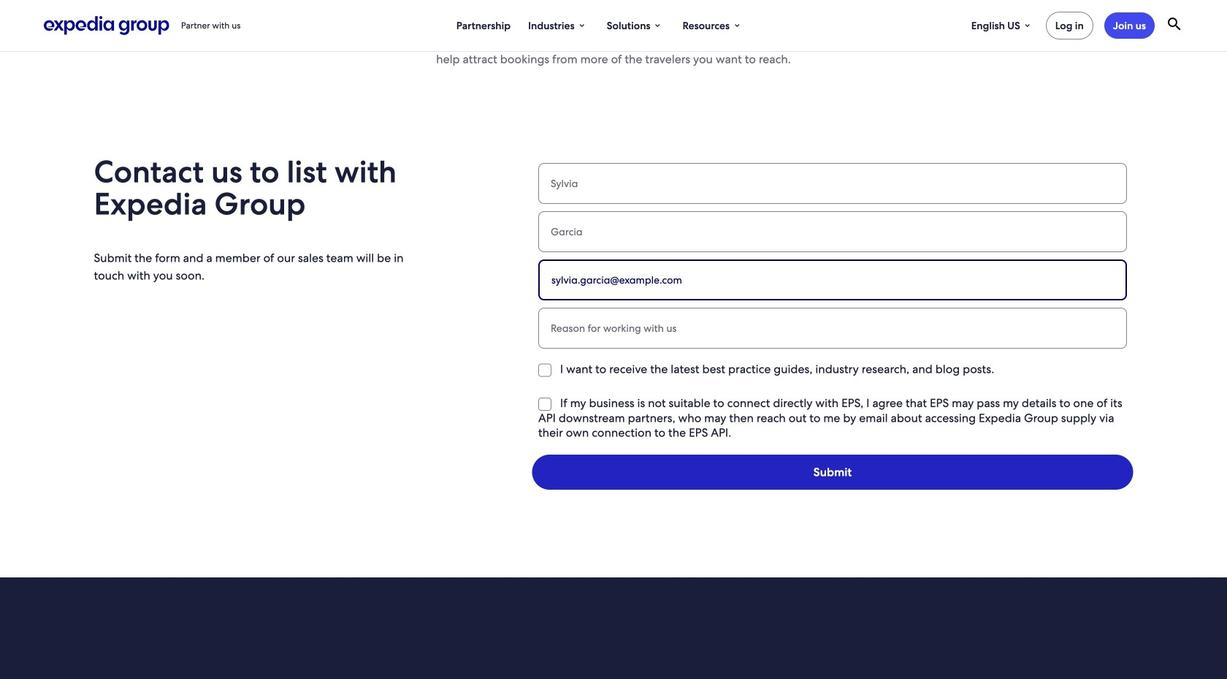 Task type: locate. For each thing, give the bounding box(es) containing it.
search icon image
[[1167, 15, 1184, 33]]

Email address email field
[[539, 259, 1128, 300]]

expedia group logo image
[[44, 16, 170, 35]]



Task type: describe. For each thing, give the bounding box(es) containing it.
Last name text field
[[539, 211, 1128, 252]]

Reason for working with us text field
[[539, 308, 1128, 349]]

First name text field
[[539, 163, 1128, 204]]



